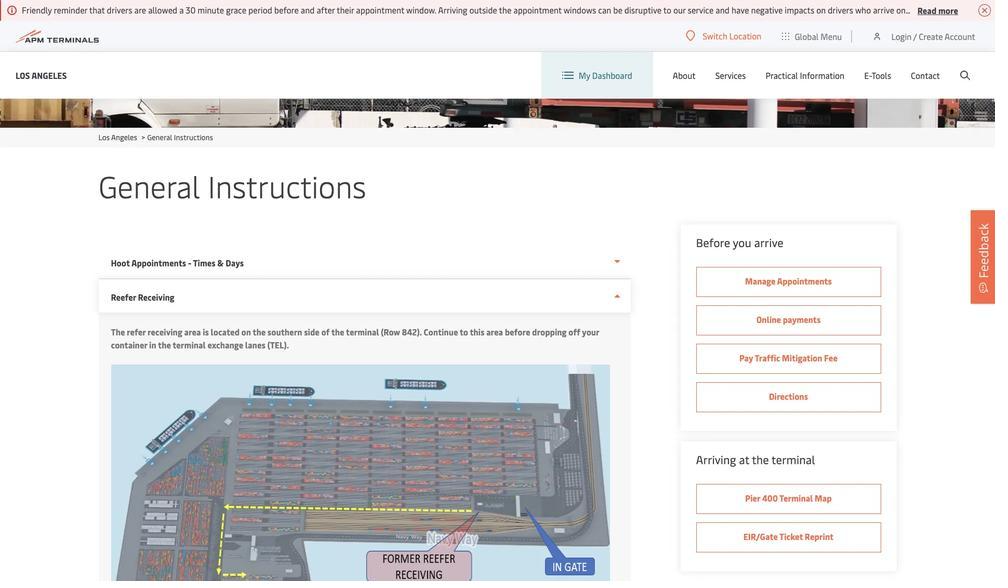 Task type: locate. For each thing, give the bounding box(es) containing it.
0 horizontal spatial angeles
[[32, 69, 67, 81]]

area right this
[[487, 327, 503, 338]]

negative
[[752, 4, 783, 16]]

400
[[763, 493, 778, 504]]

1 vertical spatial terminal
[[173, 340, 206, 351]]

0 horizontal spatial appointment
[[356, 4, 405, 16]]

0 vertical spatial to
[[664, 4, 672, 16]]

close alert image
[[979, 4, 992, 17]]

located
[[211, 327, 240, 338]]

on left 'time.'
[[897, 4, 906, 16]]

menu
[[821, 30, 843, 42]]

0 vertical spatial arriving
[[438, 4, 468, 16]]

arriving
[[438, 4, 468, 16], [697, 452, 737, 468]]

0 horizontal spatial area
[[184, 327, 201, 338]]

before left dropping
[[505, 327, 531, 338]]

drivers
[[107, 4, 132, 16], [828, 4, 854, 16]]

impacts
[[785, 4, 815, 16]]

about button
[[673, 52, 696, 99]]

hoot appointments - times & days button
[[99, 245, 631, 280]]

&
[[218, 257, 224, 269]]

service
[[688, 4, 714, 16]]

arrive up account
[[975, 4, 996, 16]]

2 area from the left
[[487, 327, 503, 338]]

dashboard
[[593, 70, 633, 81]]

1 horizontal spatial and
[[716, 4, 730, 16]]

on right the impacts at the right top of page
[[817, 4, 826, 16]]

read more
[[918, 4, 959, 16]]

appointments inside dropdown button
[[131, 257, 186, 269]]

0 vertical spatial instructions
[[174, 133, 213, 142]]

hoot
[[111, 257, 130, 269]]

/
[[914, 30, 917, 42]]

1 horizontal spatial area
[[487, 327, 503, 338]]

1 horizontal spatial drivers
[[828, 4, 854, 16]]

that right reminder
[[89, 4, 105, 16]]

drivers
[[929, 4, 955, 16]]

before
[[274, 4, 299, 16], [505, 327, 531, 338]]

the up lanes
[[253, 327, 266, 338]]

and left have in the right of the page
[[716, 4, 730, 16]]

reefer receiving element
[[99, 313, 631, 582]]

pay traffic mitigation fee
[[740, 353, 838, 364]]

location
[[730, 30, 762, 42]]

0 vertical spatial terminal
[[346, 327, 379, 338]]

pier 400 terminal map
[[746, 493, 832, 504]]

that left close alert icon in the top of the page
[[957, 4, 973, 16]]

0 vertical spatial los angeles link
[[16, 69, 67, 82]]

los
[[16, 69, 30, 81], [99, 133, 110, 142]]

drivers left are
[[107, 4, 132, 16]]

1 horizontal spatial terminal
[[346, 327, 379, 338]]

area left the is
[[184, 327, 201, 338]]

1 vertical spatial los
[[99, 133, 110, 142]]

1 horizontal spatial angeles
[[111, 133, 137, 142]]

switch
[[703, 30, 728, 42]]

los angeles link
[[16, 69, 67, 82], [99, 133, 137, 142]]

and
[[301, 4, 315, 16], [716, 4, 730, 16]]

0 horizontal spatial appointments
[[131, 257, 186, 269]]

login
[[892, 30, 912, 42]]

appointment left "windows"
[[514, 4, 562, 16]]

0 horizontal spatial to
[[460, 327, 468, 338]]

arriving left at
[[697, 452, 737, 468]]

general down >
[[99, 165, 200, 206]]

0 vertical spatial before
[[274, 4, 299, 16]]

the
[[499, 4, 512, 16], [253, 327, 266, 338], [332, 327, 345, 338], [158, 340, 171, 351], [752, 452, 770, 468]]

appointments up payments
[[778, 276, 832, 287]]

terminal up terminal
[[772, 452, 816, 468]]

1 horizontal spatial to
[[664, 4, 672, 16]]

on
[[817, 4, 826, 16], [897, 4, 906, 16], [242, 327, 251, 338]]

reminder
[[54, 4, 87, 16]]

0 horizontal spatial arriving
[[438, 4, 468, 16]]

1 vertical spatial arriving
[[697, 452, 737, 468]]

terminal
[[346, 327, 379, 338], [173, 340, 206, 351], [772, 452, 816, 468]]

feedback
[[976, 223, 993, 278]]

1 vertical spatial appointments
[[778, 276, 832, 287]]

2 that from the left
[[957, 4, 973, 16]]

the
[[111, 327, 125, 338]]

1 horizontal spatial arriving
[[697, 452, 737, 468]]

appointment right their
[[356, 4, 405, 16]]

before right period
[[274, 4, 299, 16]]

login / create account link
[[873, 21, 976, 51]]

2 appointment from the left
[[514, 4, 562, 16]]

at
[[740, 452, 750, 468]]

general right >
[[147, 133, 172, 142]]

lanes
[[245, 340, 266, 351]]

can
[[599, 4, 612, 16]]

read more button
[[918, 4, 959, 17]]

0 horizontal spatial and
[[301, 4, 315, 16]]

terminal left the (row
[[346, 327, 379, 338]]

appointment
[[356, 4, 405, 16], [514, 4, 562, 16]]

to left this
[[460, 327, 468, 338]]

2 horizontal spatial terminal
[[772, 452, 816, 468]]

1 vertical spatial to
[[460, 327, 468, 338]]

global menu button
[[772, 21, 853, 52]]

(row
[[381, 327, 400, 338]]

e-tools
[[865, 70, 892, 81]]

1 horizontal spatial los
[[99, 133, 110, 142]]

2 horizontal spatial on
[[897, 4, 906, 16]]

manage
[[746, 276, 776, 287]]

arrive right "who"
[[874, 4, 895, 16]]

on up lanes
[[242, 327, 251, 338]]

1 horizontal spatial on
[[817, 4, 826, 16]]

to
[[664, 4, 672, 16], [460, 327, 468, 338]]

0 vertical spatial appointments
[[131, 257, 186, 269]]

1 horizontal spatial that
[[957, 4, 973, 16]]

practical
[[766, 70, 799, 81]]

1 appointment from the left
[[356, 4, 405, 16]]

0 horizontal spatial drivers
[[107, 4, 132, 16]]

tools
[[872, 70, 892, 81]]

1 horizontal spatial before
[[505, 327, 531, 338]]

1 vertical spatial los angeles link
[[99, 133, 137, 142]]

arrive right you
[[755, 235, 784, 251]]

be
[[614, 4, 623, 16]]

terminal down the is
[[173, 340, 206, 351]]

1 vertical spatial angeles
[[111, 133, 137, 142]]

reefer receiving image
[[111, 365, 610, 582]]

1 horizontal spatial los angeles link
[[99, 133, 137, 142]]

my dashboard
[[579, 70, 633, 81]]

ticket
[[780, 531, 804, 543]]

0 horizontal spatial los angeles link
[[16, 69, 67, 82]]

dropping
[[533, 327, 567, 338]]

contact
[[912, 70, 941, 81]]

exchange
[[208, 340, 243, 351]]

appointments left -
[[131, 257, 186, 269]]

0 horizontal spatial before
[[274, 4, 299, 16]]

appointments for hoot
[[131, 257, 186, 269]]

arriving at the terminal
[[697, 452, 816, 468]]

angeles for los angeles > general instructions
[[111, 133, 137, 142]]

1 horizontal spatial appointment
[[514, 4, 562, 16]]

arrive
[[874, 4, 895, 16], [975, 4, 996, 16], [755, 235, 784, 251]]

0 vertical spatial angeles
[[32, 69, 67, 81]]

arriving left outside
[[438, 4, 468, 16]]

0 vertical spatial los
[[16, 69, 30, 81]]

global menu
[[795, 30, 843, 42]]

drivers left "who"
[[828, 4, 854, 16]]

outside
[[470, 4, 498, 16]]

and left after at top
[[301, 4, 315, 16]]

login / create account
[[892, 30, 976, 42]]

contact button
[[912, 52, 941, 99]]

to left our
[[664, 4, 672, 16]]

that
[[89, 4, 105, 16], [957, 4, 973, 16]]

1 vertical spatial before
[[505, 327, 531, 338]]

side
[[304, 327, 320, 338]]

1 horizontal spatial appointments
[[778, 276, 832, 287]]

receiving
[[138, 292, 175, 303]]

0 horizontal spatial on
[[242, 327, 251, 338]]

0 horizontal spatial los
[[16, 69, 30, 81]]

0 horizontal spatial that
[[89, 4, 105, 16]]

switch location
[[703, 30, 762, 42]]

more
[[939, 4, 959, 16]]

0 horizontal spatial arrive
[[755, 235, 784, 251]]



Task type: describe. For each thing, give the bounding box(es) containing it.
reprint
[[805, 531, 834, 543]]

reefer receiving
[[111, 292, 175, 303]]

information
[[801, 70, 845, 81]]

window.
[[407, 4, 437, 16]]

traffic
[[755, 353, 781, 364]]

fee
[[825, 353, 838, 364]]

on inside the refer receiving area is located on the southern side of the terminal (row 842). continue to this area before dropping off your container in the terminal exchange lanes (tel).
[[242, 327, 251, 338]]

pier 400 terminal map link
[[697, 485, 882, 515]]

friendly
[[22, 4, 52, 16]]

1 drivers from the left
[[107, 4, 132, 16]]

general instructions
[[99, 165, 367, 206]]

read
[[918, 4, 937, 16]]

the right outside
[[499, 4, 512, 16]]

minute
[[198, 4, 224, 16]]

in
[[149, 340, 156, 351]]

a
[[179, 4, 184, 16]]

reefer receiving button
[[99, 280, 631, 313]]

feedback button
[[971, 210, 996, 304]]

account
[[945, 30, 976, 42]]

of
[[322, 327, 330, 338]]

about
[[673, 70, 696, 81]]

1 and from the left
[[301, 4, 315, 16]]

online
[[757, 314, 782, 326]]

1 vertical spatial instructions
[[208, 165, 367, 206]]

driver information image
[[0, 0, 996, 128]]

grace
[[226, 4, 247, 16]]

manage appointments
[[746, 276, 832, 287]]

the refer receiving area is located on the southern side of the terminal (row 842). continue to this area before dropping off your container in the terminal exchange lanes (tel).
[[111, 327, 600, 351]]

is
[[203, 327, 209, 338]]

online payments link
[[697, 306, 882, 336]]

payments
[[783, 314, 821, 326]]

southern
[[268, 327, 302, 338]]

angeles for los angeles
[[32, 69, 67, 81]]

period
[[249, 4, 272, 16]]

los angeles > general instructions
[[99, 133, 213, 142]]

have
[[732, 4, 750, 16]]

allowed
[[148, 4, 177, 16]]

0 horizontal spatial terminal
[[173, 340, 206, 351]]

pier
[[746, 493, 761, 504]]

appointments for manage
[[778, 276, 832, 287]]

practical information button
[[766, 52, 845, 99]]

their
[[337, 4, 354, 16]]

your
[[582, 327, 600, 338]]

to inside the refer receiving area is located on the southern side of the terminal (row 842). continue to this area before dropping off your container in the terminal exchange lanes (tel).
[[460, 327, 468, 338]]

842).
[[402, 327, 422, 338]]

los for los angeles > general instructions
[[99, 133, 110, 142]]

manage appointments link
[[697, 267, 882, 297]]

2 horizontal spatial arrive
[[975, 4, 996, 16]]

pay
[[740, 353, 754, 364]]

continue
[[424, 327, 458, 338]]

my
[[579, 70, 591, 81]]

hoot appointments - times & days
[[111, 257, 244, 269]]

refer
[[127, 327, 146, 338]]

2 vertical spatial terminal
[[772, 452, 816, 468]]

(tel).
[[267, 340, 289, 351]]

1 area from the left
[[184, 327, 201, 338]]

1 horizontal spatial arrive
[[874, 4, 895, 16]]

2 and from the left
[[716, 4, 730, 16]]

our
[[674, 4, 686, 16]]

eir/gate
[[744, 531, 778, 543]]

mitigation
[[783, 353, 823, 364]]

services
[[716, 70, 746, 81]]

directions link
[[697, 383, 882, 413]]

global
[[795, 30, 819, 42]]

reefer
[[111, 292, 136, 303]]

2 drivers from the left
[[828, 4, 854, 16]]

windows
[[564, 4, 597, 16]]

days
[[226, 257, 244, 269]]

time.
[[908, 4, 927, 16]]

off
[[569, 327, 581, 338]]

eir/gate ticket reprint link
[[697, 523, 882, 553]]

services button
[[716, 52, 746, 99]]

30
[[186, 4, 196, 16]]

the right at
[[752, 452, 770, 468]]

who
[[856, 4, 872, 16]]

practical information
[[766, 70, 845, 81]]

before
[[697, 235, 731, 251]]

before inside the refer receiving area is located on the southern side of the terminal (row 842). continue to this area before dropping off your container in the terminal exchange lanes (tel).
[[505, 327, 531, 338]]

before you arrive
[[697, 235, 784, 251]]

friendly reminder that drivers are allowed a 30 minute grace period before and after their appointment window. arriving outside the appointment windows can be disruptive to our service and have negative impacts on drivers who arrive on time. drivers that arrive
[[22, 4, 996, 16]]

this
[[470, 327, 485, 338]]

los angeles
[[16, 69, 67, 81]]

pay traffic mitigation fee link
[[697, 344, 882, 374]]

after
[[317, 4, 335, 16]]

the right the of
[[332, 327, 345, 338]]

the right in on the left bottom of page
[[158, 340, 171, 351]]

receiving
[[148, 327, 182, 338]]

times
[[193, 257, 216, 269]]

-
[[188, 257, 192, 269]]

los for los angeles
[[16, 69, 30, 81]]

0 vertical spatial general
[[147, 133, 172, 142]]

1 that from the left
[[89, 4, 105, 16]]

1 vertical spatial general
[[99, 165, 200, 206]]

are
[[134, 4, 146, 16]]

online payments
[[757, 314, 821, 326]]

you
[[733, 235, 752, 251]]



Task type: vqa. For each thing, say whether or not it's contained in the screenshot.
General
yes



